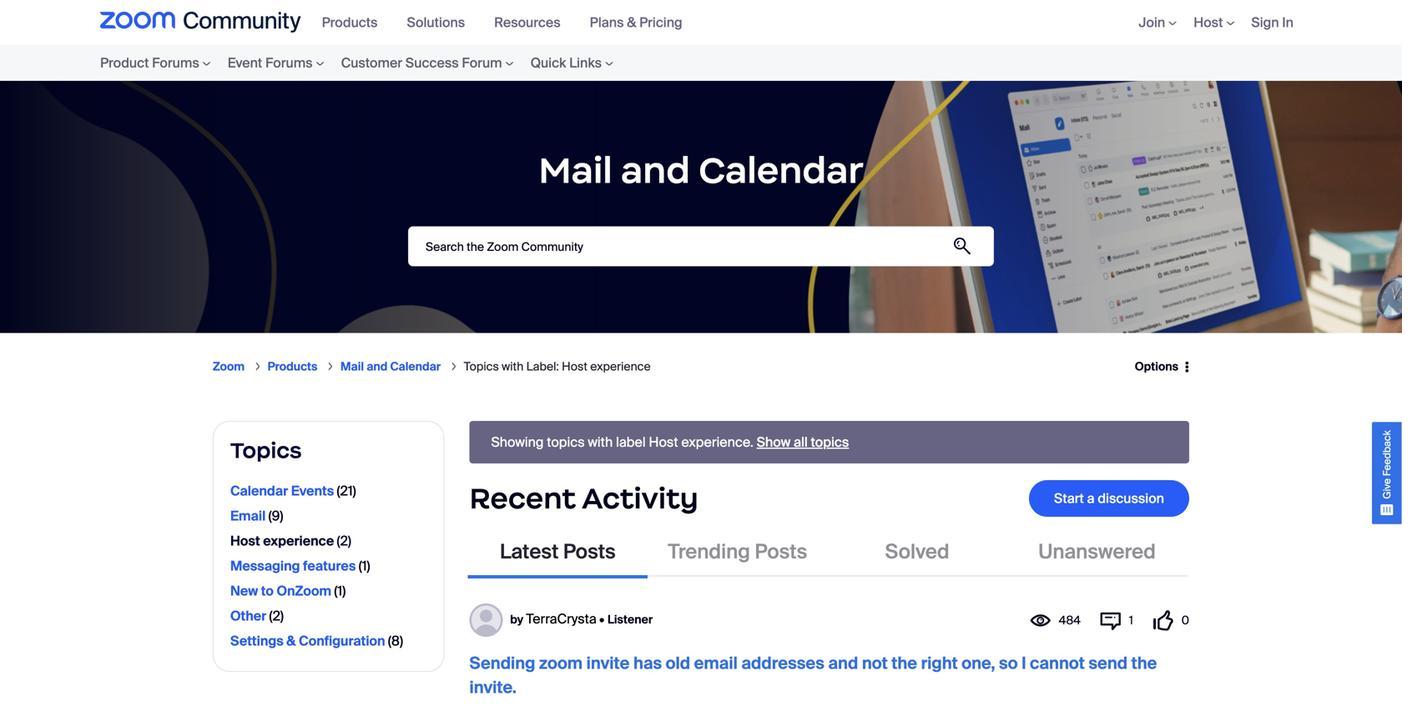 Task type: describe. For each thing, give the bounding box(es) containing it.
cannot
[[1030, 653, 1085, 675]]

invite.
[[469, 678, 516, 699]]

join
[[1139, 14, 1165, 31]]

sign in
[[1251, 14, 1294, 31]]

1 vertical spatial calendar
[[390, 359, 441, 375]]

messaging
[[230, 558, 300, 575]]

send
[[1089, 653, 1128, 675]]

join link
[[1139, 14, 1177, 31]]

and inside list
[[367, 359, 388, 375]]

1 topics from the left
[[547, 434, 585, 451]]

showing
[[491, 434, 544, 451]]

topics heading
[[230, 437, 427, 464]]

so
[[999, 653, 1018, 675]]

list containing calendar events
[[230, 480, 427, 655]]

terracrysta
[[526, 611, 597, 628]]

latest posts
[[500, 540, 616, 566]]

addresses
[[741, 653, 824, 675]]

trending
[[668, 540, 750, 566]]

label:
[[526, 359, 559, 375]]

trending posts
[[668, 540, 807, 566]]

1 vertical spatial experience
[[681, 434, 750, 451]]

product forums
[[100, 54, 199, 72]]

email
[[230, 508, 266, 525]]

sign in link
[[1251, 14, 1294, 31]]

start a discussion link
[[1029, 481, 1189, 518]]

discussion
[[1098, 490, 1164, 508]]

topics with label: host experience
[[464, 359, 651, 375]]

experience inside calendar events 21 email 9 host experience 2 messaging features 1 new to onzoom 1 other 2 settings & configuration 8
[[263, 533, 334, 550]]

and inside 'sending zoom invite has old email addresses and not  the right one, so i cannot send the invite.'
[[828, 653, 858, 675]]

menu bar containing product forums
[[67, 45, 655, 81]]

zoom
[[539, 653, 583, 675]]

host right label:
[[562, 359, 587, 375]]

by terracrysta • listener
[[510, 611, 653, 628]]

recent
[[469, 481, 576, 517]]

customer success forum link
[[333, 45, 522, 81]]

sending zoom invite has old email addresses and not  the right one, so i cannot send the invite.
[[469, 653, 1157, 699]]

solutions link
[[407, 14, 477, 31]]

0 horizontal spatial products
[[268, 359, 317, 375]]

Search text field
[[408, 227, 994, 267]]

has
[[633, 653, 662, 675]]

settings & configuration link
[[230, 630, 385, 653]]

settings
[[230, 633, 283, 650]]

0 vertical spatial and
[[621, 148, 690, 193]]

& inside menu bar
[[627, 14, 636, 31]]

host inside calendar events 21 email 9 host experience 2 messaging features 1 new to onzoom 1 other 2 settings & configuration 8
[[230, 533, 260, 550]]

plans & pricing
[[590, 14, 682, 31]]

recent activity
[[469, 481, 698, 517]]

to
[[261, 583, 274, 600]]

0 horizontal spatial 1
[[338, 583, 342, 600]]

0 vertical spatial calendar
[[699, 148, 863, 193]]

solutions
[[407, 14, 465, 31]]

topics for topics
[[230, 437, 302, 464]]

pricing
[[639, 14, 682, 31]]

484
[[1059, 613, 1081, 629]]

posts for latest posts
[[563, 540, 616, 566]]

calendar inside calendar events 21 email 9 host experience 2 messaging features 1 new to onzoom 1 other 2 settings & configuration 8
[[230, 483, 288, 500]]

1 horizontal spatial mail and calendar
[[539, 148, 863, 193]]

calendar events link
[[230, 480, 334, 503]]

community.title image
[[100, 12, 301, 33]]

activity
[[582, 481, 698, 517]]

sending
[[469, 653, 535, 675]]

quick links link
[[522, 45, 622, 81]]

host inside menu bar
[[1194, 14, 1223, 31]]

9
[[272, 508, 280, 525]]

i
[[1022, 653, 1026, 675]]

success
[[405, 54, 459, 72]]

topics for topics with label: host experience
[[464, 359, 499, 375]]

event forums
[[228, 54, 313, 72]]

features
[[303, 558, 356, 575]]

host right "label"
[[649, 434, 678, 451]]

8
[[391, 633, 400, 650]]

products link inside menu bar
[[322, 14, 390, 31]]

•
[[599, 612, 604, 628]]

mail and calendar link
[[341, 359, 441, 375]]

sign
[[1251, 14, 1279, 31]]

options
[[1135, 359, 1178, 375]]

quick
[[530, 54, 566, 72]]

events
[[291, 483, 334, 500]]

latest
[[500, 540, 559, 566]]

unanswered
[[1038, 540, 1156, 566]]



Task type: locate. For each thing, give the bounding box(es) containing it.
mail inside list
[[341, 359, 364, 375]]

0 horizontal spatial forums
[[152, 54, 199, 72]]

1 horizontal spatial with
[[588, 434, 613, 451]]

by
[[510, 612, 523, 628]]

host down the email link
[[230, 533, 260, 550]]

plans
[[590, 14, 624, 31]]

experience up "label"
[[590, 359, 651, 375]]

quick links
[[530, 54, 602, 72]]

1
[[362, 558, 367, 575], [338, 583, 342, 600], [1129, 613, 1133, 629]]

experience up 'messaging features' 'link'
[[263, 533, 334, 550]]

1 vertical spatial 2
[[273, 608, 280, 625]]

0 horizontal spatial and
[[367, 359, 388, 375]]

0 vertical spatial with
[[502, 359, 524, 375]]

2 down new to onzoom link
[[273, 608, 280, 625]]

terracrysta image
[[469, 604, 503, 638]]

0 horizontal spatial 2
[[273, 608, 280, 625]]

host
[[1194, 14, 1223, 31], [562, 359, 587, 375], [649, 434, 678, 451], [230, 533, 260, 550]]

0 vertical spatial experience
[[590, 359, 651, 375]]

1 right features on the left bottom of page
[[362, 558, 367, 575]]

1 vertical spatial &
[[286, 633, 296, 650]]

1 vertical spatial products link
[[268, 359, 317, 375]]

email
[[694, 653, 738, 675]]

2 forums from the left
[[265, 54, 313, 72]]

products right zoom link
[[268, 359, 317, 375]]

with left "label"
[[588, 434, 613, 451]]

1 horizontal spatial &
[[627, 14, 636, 31]]

0 horizontal spatial products link
[[268, 359, 317, 375]]

list containing zoom
[[213, 346, 1124, 388]]

other
[[230, 608, 266, 625]]

0 vertical spatial list
[[213, 346, 1124, 388]]

host link
[[1194, 14, 1235, 31]]

0 horizontal spatial mail
[[341, 359, 364, 375]]

2 vertical spatial 1
[[1129, 613, 1133, 629]]

2 posts from the left
[[755, 540, 807, 566]]

zoom link
[[213, 359, 245, 375]]

2 vertical spatial and
[[828, 653, 858, 675]]

onzoom
[[277, 583, 331, 600]]

host right join "link"
[[1194, 14, 1223, 31]]

2 horizontal spatial calendar
[[699, 148, 863, 193]]

show all topics link
[[757, 434, 849, 451]]

forums right event
[[265, 54, 313, 72]]

event forums link
[[219, 45, 333, 81]]

1 horizontal spatial 2
[[340, 533, 348, 550]]

1 vertical spatial with
[[588, 434, 613, 451]]

1 horizontal spatial experience
[[590, 359, 651, 375]]

0 horizontal spatial mail and calendar
[[341, 359, 441, 375]]

showing topics with label host experience . show all topics
[[491, 434, 849, 451]]

1 horizontal spatial products link
[[322, 14, 390, 31]]

forums inside "link"
[[265, 54, 313, 72]]

and
[[621, 148, 690, 193], [367, 359, 388, 375], [828, 653, 858, 675]]

forums
[[152, 54, 199, 72], [265, 54, 313, 72]]

2 horizontal spatial experience
[[681, 434, 750, 451]]

0 horizontal spatial experience
[[263, 533, 334, 550]]

topics left label:
[[464, 359, 499, 375]]

0 vertical spatial mail and calendar
[[539, 148, 863, 193]]

topics right showing
[[547, 434, 585, 451]]

calendar events 21 email 9 host experience 2 messaging features 1 new to onzoom 1 other 2 settings & configuration 8
[[230, 483, 400, 650]]

menu bar
[[314, 0, 703, 45], [1114, 0, 1302, 45], [67, 45, 655, 81]]

1 vertical spatial mail and calendar
[[341, 359, 441, 375]]

1 horizontal spatial topics
[[464, 359, 499, 375]]

& right settings
[[286, 633, 296, 650]]

a
[[1087, 490, 1095, 508]]

1 down features on the left bottom of page
[[338, 583, 342, 600]]

the right not
[[891, 653, 917, 675]]

0 vertical spatial topics
[[464, 359, 499, 375]]

all
[[794, 434, 808, 451]]

sending zoom invite has old email addresses and not  the right one, so i cannot send the invite. link
[[469, 653, 1157, 699]]

menu bar containing products
[[314, 0, 703, 45]]

customer success forum
[[341, 54, 502, 72]]

0 vertical spatial products link
[[322, 14, 390, 31]]

mail
[[539, 148, 612, 193], [341, 359, 364, 375]]

terracrysta link
[[526, 611, 597, 628]]

start
[[1054, 490, 1084, 508]]

topics right all
[[811, 434, 849, 451]]

& right plans on the left top of page
[[627, 14, 636, 31]]

21
[[340, 483, 353, 500]]

1 horizontal spatial calendar
[[390, 359, 441, 375]]

posts
[[563, 540, 616, 566], [755, 540, 807, 566]]

& inside calendar events 21 email 9 host experience 2 messaging features 1 new to onzoom 1 other 2 settings & configuration 8
[[286, 633, 296, 650]]

experience left show
[[681, 434, 750, 451]]

new to onzoom link
[[230, 580, 331, 603]]

0 horizontal spatial calendar
[[230, 483, 288, 500]]

options button
[[1124, 350, 1189, 384]]

0 vertical spatial products
[[322, 14, 378, 31]]

invite
[[586, 653, 630, 675]]

with inside list
[[502, 359, 524, 375]]

.
[[750, 434, 753, 451]]

resources link
[[494, 14, 573, 31]]

posts down recent activity
[[563, 540, 616, 566]]

calendar
[[699, 148, 863, 193], [390, 359, 441, 375], [230, 483, 288, 500]]

1 vertical spatial topics
[[230, 437, 302, 464]]

not
[[862, 653, 888, 675]]

1 horizontal spatial posts
[[755, 540, 807, 566]]

right
[[921, 653, 958, 675]]

forums for product forums
[[152, 54, 199, 72]]

0 horizontal spatial &
[[286, 633, 296, 650]]

the right send
[[1131, 653, 1157, 675]]

1 horizontal spatial mail
[[539, 148, 612, 193]]

1 vertical spatial list
[[230, 480, 427, 655]]

product forums link
[[100, 45, 219, 81]]

posts for trending posts
[[755, 540, 807, 566]]

products link
[[322, 14, 390, 31], [268, 359, 317, 375]]

0 horizontal spatial the
[[891, 653, 917, 675]]

2 topics from the left
[[811, 434, 849, 451]]

1 horizontal spatial and
[[621, 148, 690, 193]]

1 horizontal spatial forums
[[265, 54, 313, 72]]

plans & pricing link
[[590, 14, 695, 31]]

0 horizontal spatial topics
[[230, 437, 302, 464]]

in
[[1282, 14, 1294, 31]]

2 the from the left
[[1131, 653, 1157, 675]]

posts right trending
[[755, 540, 807, 566]]

0 vertical spatial &
[[627, 14, 636, 31]]

products up customer
[[322, 14, 378, 31]]

2 vertical spatial calendar
[[230, 483, 288, 500]]

1 vertical spatial and
[[367, 359, 388, 375]]

other link
[[230, 605, 266, 628]]

topics
[[464, 359, 499, 375], [230, 437, 302, 464]]

1 vertical spatial products
[[268, 359, 317, 375]]

0 horizontal spatial topics
[[547, 434, 585, 451]]

old
[[666, 653, 690, 675]]

0
[[1181, 613, 1189, 629]]

None submit
[[943, 227, 981, 266]]

product
[[100, 54, 149, 72]]

show
[[757, 434, 791, 451]]

products link up customer
[[322, 14, 390, 31]]

the
[[891, 653, 917, 675], [1131, 653, 1157, 675]]

2 horizontal spatial and
[[828, 653, 858, 675]]

one,
[[962, 653, 995, 675]]

experience
[[590, 359, 651, 375], [681, 434, 750, 451], [263, 533, 334, 550]]

new
[[230, 583, 258, 600]]

configuration
[[299, 633, 385, 650]]

1 posts from the left
[[563, 540, 616, 566]]

1 vertical spatial mail
[[341, 359, 364, 375]]

list
[[213, 346, 1124, 388], [230, 480, 427, 655]]

links
[[569, 54, 602, 72]]

1 horizontal spatial products
[[322, 14, 378, 31]]

menu bar containing join
[[1114, 0, 1302, 45]]

1 left 0
[[1129, 613, 1133, 629]]

0 vertical spatial 1
[[362, 558, 367, 575]]

listener
[[608, 612, 653, 628]]

mail and calendar
[[539, 148, 863, 193], [341, 359, 441, 375]]

customer
[[341, 54, 402, 72]]

topics up calendar events link
[[230, 437, 302, 464]]

solved
[[885, 540, 949, 566]]

1 horizontal spatial topics
[[811, 434, 849, 451]]

0 vertical spatial mail
[[539, 148, 612, 193]]

zoom
[[213, 359, 245, 375]]

email link
[[230, 505, 266, 528]]

0 horizontal spatial posts
[[563, 540, 616, 566]]

products link right zoom link
[[268, 359, 317, 375]]

1 horizontal spatial 1
[[362, 558, 367, 575]]

forum
[[462, 54, 502, 72]]

label
[[616, 434, 646, 451]]

2 vertical spatial experience
[[263, 533, 334, 550]]

1 the from the left
[[891, 653, 917, 675]]

with left label:
[[502, 359, 524, 375]]

0 vertical spatial 2
[[340, 533, 348, 550]]

messaging features link
[[230, 555, 356, 578]]

1 horizontal spatial the
[[1131, 653, 1157, 675]]

forums down community.title image
[[152, 54, 199, 72]]

event
[[228, 54, 262, 72]]

&
[[627, 14, 636, 31], [286, 633, 296, 650]]

0 horizontal spatial with
[[502, 359, 524, 375]]

1 forums from the left
[[152, 54, 199, 72]]

2 horizontal spatial 1
[[1129, 613, 1133, 629]]

products link inside list
[[268, 359, 317, 375]]

2 up features on the left bottom of page
[[340, 533, 348, 550]]

resources
[[494, 14, 561, 31]]

start a discussion
[[1054, 490, 1164, 508]]

1 vertical spatial 1
[[338, 583, 342, 600]]

forums for event forums
[[265, 54, 313, 72]]



Task type: vqa. For each thing, say whether or not it's contained in the screenshot.
Forums
yes



